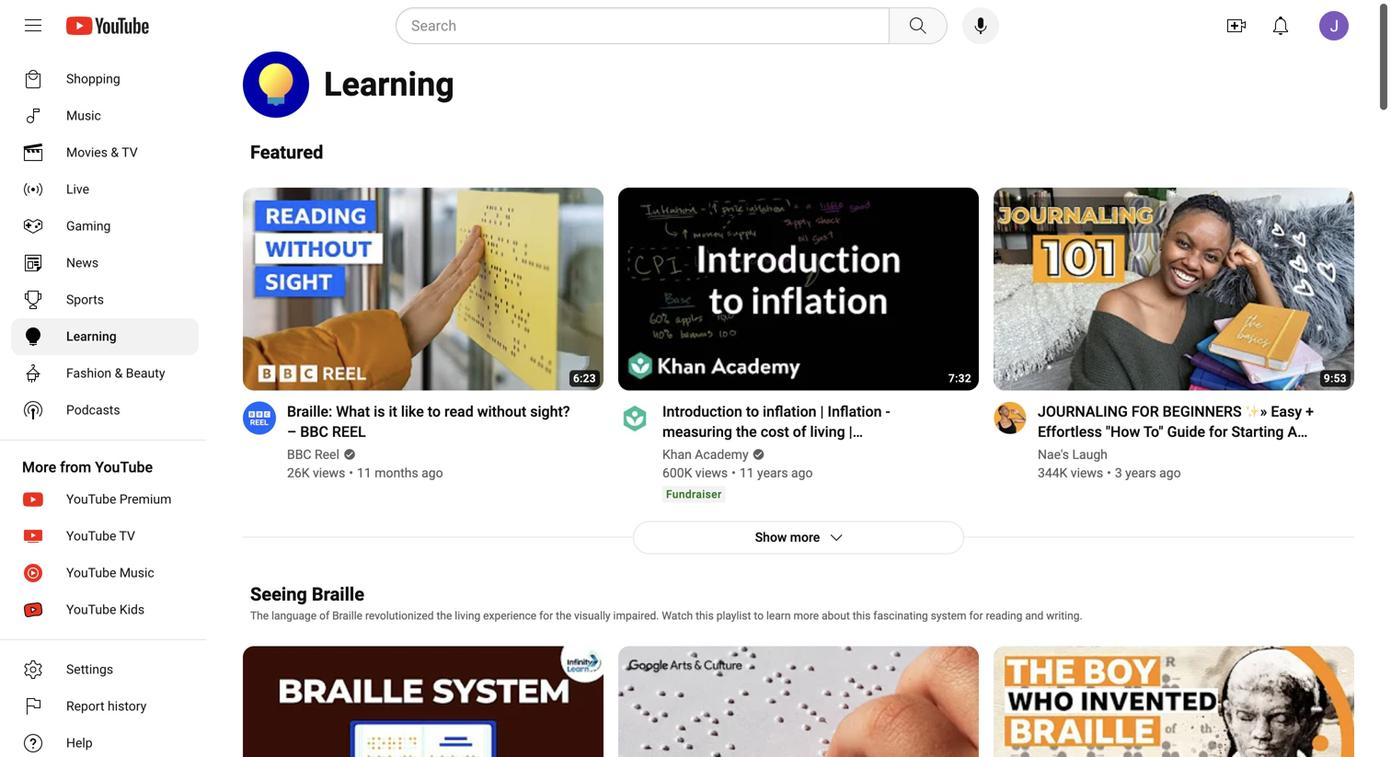 Task type: locate. For each thing, give the bounding box(es) containing it.
1 horizontal spatial of
[[793, 423, 807, 441]]

1 horizontal spatial this
[[853, 610, 871, 623]]

gaming link
[[11, 208, 199, 245], [11, 208, 199, 245]]

1 horizontal spatial years
[[1126, 466, 1157, 481]]

it
[[389, 403, 398, 421]]

3 views from the left
[[1071, 466, 1104, 481]]

2 horizontal spatial the
[[736, 423, 757, 441]]

2 years from the left
[[1126, 466, 1157, 481]]

to"
[[1144, 423, 1164, 441]]

today
[[1091, 444, 1130, 461]]

& left beauty
[[115, 366, 123, 381]]

ago right the months
[[422, 466, 443, 481]]

for down beginners
[[1210, 423, 1228, 441]]

khan academy
[[663, 447, 749, 463]]

None search field
[[363, 7, 952, 44]]

to left inflation
[[746, 403, 759, 421]]

1 vertical spatial living
[[455, 610, 481, 623]]

the
[[736, 423, 757, 441], [437, 610, 452, 623], [556, 610, 572, 623]]

& right the movies
[[111, 145, 119, 160]]

to
[[428, 403, 441, 421], [746, 403, 759, 421], [754, 610, 764, 623]]

tv down 'youtube premium'
[[119, 529, 135, 544]]

more right show at the bottom right
[[790, 530, 820, 545]]

khan
[[788, 444, 822, 461], [663, 447, 692, 463]]

youtube down more from youtube
[[66, 492, 116, 507]]

music up 'kids'
[[119, 566, 154, 581]]

26k views
[[287, 466, 345, 481]]

more inside seeing braille the language of braille revolutionized the living experience for the visually impaired. watch this playlist to learn more about this fascinating system for reading and writing.
[[794, 610, 819, 623]]

0 vertical spatial braille
[[312, 584, 365, 606]]

podcasts link
[[11, 392, 199, 429], [11, 392, 199, 429]]

language
[[272, 610, 317, 623]]

youtube up the youtube music at the left of page
[[66, 529, 116, 544]]

laugh
[[1073, 447, 1108, 463]]

| down inflation
[[849, 423, 853, 441]]

living down inflation
[[811, 423, 846, 441]]

khan up 600k
[[663, 447, 692, 463]]

reel
[[315, 447, 340, 463]]

youtube
[[95, 459, 153, 476], [66, 492, 116, 507], [66, 529, 116, 544], [66, 566, 116, 581], [66, 602, 116, 618]]

&
[[111, 145, 119, 160], [115, 366, 123, 381]]

youtube music
[[66, 566, 154, 581]]

more
[[790, 530, 820, 545], [794, 610, 819, 623]]

11 left the months
[[357, 466, 372, 481]]

this right about
[[853, 610, 871, 623]]

show more button
[[633, 521, 965, 555]]

3 years ago
[[1115, 466, 1182, 481]]

1 horizontal spatial ago
[[792, 466, 813, 481]]

1 horizontal spatial |
[[821, 403, 824, 421]]

reading
[[986, 610, 1023, 623]]

kids
[[119, 602, 145, 618]]

youtube left 'kids'
[[66, 602, 116, 618]]

2 horizontal spatial |
[[849, 423, 853, 441]]

views down laugh
[[1071, 466, 1104, 481]]

1 horizontal spatial music
[[119, 566, 154, 581]]

movies & tv link
[[11, 134, 199, 171], [11, 134, 199, 171]]

| down cost on the bottom
[[781, 444, 784, 461]]

3 ago from the left
[[1160, 466, 1182, 481]]

to right like
[[428, 403, 441, 421]]

braille
[[312, 584, 365, 606], [332, 610, 363, 623]]

0 horizontal spatial |
[[781, 444, 784, 461]]

6 minutes, 23 seconds element
[[573, 372, 596, 385]]

ago down journaling for beginners ✨» easy + effortless "how to" guide for starting a journal today
[[1160, 466, 1182, 481]]

this right watch
[[696, 610, 714, 623]]

1 vertical spatial more
[[794, 610, 819, 623]]

youtube down youtube tv
[[66, 566, 116, 581]]

0 horizontal spatial of
[[319, 610, 330, 623]]

1 vertical spatial &
[[115, 366, 123, 381]]

11 down the macroeconomics
[[740, 466, 754, 481]]

music up the movies
[[66, 108, 101, 123]]

nae's laugh
[[1038, 447, 1108, 463]]

more right learn
[[794, 610, 819, 623]]

youtube up 'youtube premium'
[[95, 459, 153, 476]]

1 horizontal spatial 11
[[740, 466, 754, 481]]

6:23 link
[[243, 188, 604, 393]]

1 11 from the left
[[357, 466, 372, 481]]

1 horizontal spatial learning
[[324, 65, 455, 104]]

for inside journaling for beginners ✨» easy + effortless "how to" guide for starting a journal today
[[1210, 423, 1228, 441]]

the
[[250, 610, 269, 623]]

of down seeing braille link
[[319, 610, 330, 623]]

effortless
[[1038, 423, 1103, 441]]

1 views from the left
[[313, 466, 345, 481]]

to inside seeing braille the language of braille revolutionized the living experience for the visually impaired. watch this playlist to learn more about this fascinating system for reading and writing.
[[754, 610, 764, 623]]

7 minutes, 32 seconds element
[[949, 372, 972, 385]]

learning link
[[11, 318, 199, 355], [11, 318, 199, 355]]

watch
[[662, 610, 693, 623]]

of down inflation
[[793, 423, 807, 441]]

1 horizontal spatial khan
[[788, 444, 822, 461]]

for right experience
[[540, 610, 553, 623]]

0 horizontal spatial ago
[[422, 466, 443, 481]]

of inside seeing braille the language of braille revolutionized the living experience for the visually impaired. watch this playlist to learn more about this fascinating system for reading and writing.
[[319, 610, 330, 623]]

11 months ago
[[357, 466, 443, 481]]

0 vertical spatial |
[[821, 403, 824, 421]]

youtube music link
[[11, 555, 199, 592], [11, 555, 199, 592]]

2 this from the left
[[853, 610, 871, 623]]

music
[[66, 108, 101, 123], [119, 566, 154, 581]]

0 vertical spatial of
[[793, 423, 807, 441]]

2 horizontal spatial views
[[1071, 466, 1104, 481]]

academy down inflation
[[825, 444, 887, 461]]

ago
[[422, 466, 443, 481], [792, 466, 813, 481], [1160, 466, 1182, 481]]

0 vertical spatial &
[[111, 145, 119, 160]]

premium
[[119, 492, 172, 507]]

the inside the introduction to inflation | inflation - measuring the cost of living | macroeconomics | khan academy
[[736, 423, 757, 441]]

easy
[[1271, 403, 1303, 421]]

1 horizontal spatial views
[[696, 466, 728, 481]]

0 vertical spatial music
[[66, 108, 101, 123]]

nae's laugh image
[[994, 402, 1027, 435]]

0 horizontal spatial years
[[758, 466, 788, 481]]

learning main content
[[221, 52, 1377, 758]]

7:32
[[949, 372, 972, 385]]

shopping
[[66, 71, 120, 87]]

from
[[60, 459, 91, 476]]

1 horizontal spatial academy
[[825, 444, 887, 461]]

0 vertical spatial bbc
[[300, 423, 329, 441]]

podcasts
[[66, 403, 120, 418]]

11 for what
[[357, 466, 372, 481]]

ago for the
[[792, 466, 813, 481]]

0 horizontal spatial 11
[[357, 466, 372, 481]]

0 horizontal spatial music
[[66, 108, 101, 123]]

344k
[[1038, 466, 1068, 481]]

is
[[374, 403, 385, 421]]

ago for "how
[[1160, 466, 1182, 481]]

0 horizontal spatial khan
[[663, 447, 692, 463]]

the right revolutionized
[[437, 610, 452, 623]]

views down khan academy "link"
[[696, 466, 728, 481]]

live link
[[11, 171, 199, 208], [11, 171, 199, 208]]

shopping link
[[11, 61, 199, 98], [11, 61, 199, 98]]

seeing braille link
[[250, 582, 365, 608]]

bbc reel image
[[243, 402, 276, 435]]

academy
[[825, 444, 887, 461], [695, 447, 749, 463]]

fundraiser
[[666, 488, 722, 501]]

0 horizontal spatial academy
[[695, 447, 749, 463]]

Show more text field
[[755, 530, 820, 545]]

the left cost on the bottom
[[736, 423, 757, 441]]

learning
[[324, 65, 455, 104], [66, 329, 117, 344]]

live
[[66, 182, 89, 197]]

living left experience
[[455, 610, 481, 623]]

braille: what is it like to read without sight? – bbc reel link
[[287, 402, 582, 442]]

1 vertical spatial tv
[[119, 529, 135, 544]]

3
[[1115, 466, 1123, 481]]

khan inside "link"
[[663, 447, 692, 463]]

2 horizontal spatial for
[[1210, 423, 1228, 441]]

fashion & beauty
[[66, 366, 165, 381]]

bbc
[[300, 423, 329, 441], [287, 447, 312, 463]]

to left learn
[[754, 610, 764, 623]]

0 horizontal spatial learning
[[66, 329, 117, 344]]

years right "3"
[[1126, 466, 1157, 481]]

the left visually
[[556, 610, 572, 623]]

1 horizontal spatial living
[[811, 423, 846, 441]]

ago down introduction to inflation | inflation - measuring the cost of living | macroeconomics | khan academy by khan academy 600,171 views 11 years ago 7 minutes, 32 seconds "element"
[[792, 466, 813, 481]]

braille up language
[[312, 584, 365, 606]]

tv right the movies
[[122, 145, 138, 160]]

0 horizontal spatial views
[[313, 466, 345, 481]]

1 years from the left
[[758, 466, 788, 481]]

0 horizontal spatial for
[[540, 610, 553, 623]]

| right inflation
[[821, 403, 824, 421]]

0 horizontal spatial living
[[455, 610, 481, 623]]

youtube for tv
[[66, 529, 116, 544]]

learn
[[767, 610, 791, 623]]

and
[[1026, 610, 1044, 623]]

fashion & beauty link
[[11, 355, 199, 392], [11, 355, 199, 392]]

0 horizontal spatial this
[[696, 610, 714, 623]]

2 views from the left
[[696, 466, 728, 481]]

introduction to inflation | inflation - measuring the cost of living | macroeconomics | khan academy
[[663, 403, 891, 461]]

braille down seeing braille link
[[332, 610, 363, 623]]

0 vertical spatial learning
[[324, 65, 455, 104]]

2 horizontal spatial ago
[[1160, 466, 1182, 481]]

bbc up 26k
[[287, 447, 312, 463]]

2 vertical spatial |
[[781, 444, 784, 461]]

2 11 from the left
[[740, 466, 754, 481]]

years down cost on the bottom
[[758, 466, 788, 481]]

9 minutes, 53 seconds element
[[1324, 372, 1347, 385]]

macroeconomics
[[663, 444, 777, 461]]

views for introduction to inflation | inflation - measuring the cost of living | macroeconomics | khan academy
[[696, 466, 728, 481]]

6:23
[[573, 372, 596, 385]]

read
[[445, 403, 474, 421]]

to inside braille: what is it like to read without sight? – bbc reel
[[428, 403, 441, 421]]

khan up 11 years ago
[[788, 444, 822, 461]]

1 this from the left
[[696, 610, 714, 623]]

1 horizontal spatial the
[[556, 610, 572, 623]]

bbc down braille:
[[300, 423, 329, 441]]

views for journaling for beginners ✨» easy + effortless "how to" guide for starting a journal today
[[1071, 466, 1104, 481]]

1 vertical spatial learning
[[66, 329, 117, 344]]

1 vertical spatial of
[[319, 610, 330, 623]]

report history link
[[11, 688, 199, 725], [11, 688, 199, 725]]

for
[[1210, 423, 1228, 441], [540, 610, 553, 623], [970, 610, 984, 623]]

& for tv
[[111, 145, 119, 160]]

beauty
[[126, 366, 165, 381]]

0 vertical spatial living
[[811, 423, 846, 441]]

months
[[375, 466, 419, 481]]

2 ago from the left
[[792, 466, 813, 481]]

0 horizontal spatial the
[[437, 610, 452, 623]]

9:53 link
[[994, 188, 1355, 393]]

nae's
[[1038, 447, 1070, 463]]

academy up the 600k views at the bottom of the page
[[695, 447, 749, 463]]

0 vertical spatial more
[[790, 530, 820, 545]]

of
[[793, 423, 807, 441], [319, 610, 330, 623]]

news link
[[11, 245, 199, 282], [11, 245, 199, 282]]

1 ago from the left
[[422, 466, 443, 481]]

bbc reel
[[287, 447, 340, 463]]

views down reel
[[313, 466, 345, 481]]

for right system
[[970, 610, 984, 623]]

youtube kids link
[[11, 592, 199, 629], [11, 592, 199, 629]]

sports
[[66, 292, 104, 307]]



Task type: describe. For each thing, give the bounding box(es) containing it.
views for braille: what is it like to read without sight? – bbc reel
[[313, 466, 345, 481]]

fashion
[[66, 366, 112, 381]]

report history
[[66, 699, 147, 714]]

academy inside the introduction to inflation | inflation - measuring the cost of living | macroeconomics | khan academy
[[825, 444, 887, 461]]

cost
[[761, 423, 790, 441]]

fascinating
[[874, 610, 928, 623]]

more inside button
[[790, 530, 820, 545]]

guide
[[1168, 423, 1206, 441]]

nae's laugh link
[[1038, 446, 1109, 464]]

about
[[822, 610, 850, 623]]

seeing
[[250, 584, 307, 606]]

-
[[886, 403, 891, 421]]

braille:
[[287, 403, 332, 421]]

youtube for kids
[[66, 602, 116, 618]]

seeing braille the language of braille revolutionized the living experience for the visually impaired. watch this playlist to learn more about this fascinating system for reading and writing.
[[250, 584, 1083, 623]]

"how
[[1106, 423, 1141, 441]]

braille: what is it like to read without sight? – bbc reel
[[287, 403, 570, 441]]

writing.
[[1047, 610, 1083, 623]]

youtube premium
[[66, 492, 172, 507]]

khan academy image
[[619, 402, 652, 435]]

movies
[[66, 145, 108, 160]]

journaling
[[1038, 403, 1128, 421]]

like
[[401, 403, 424, 421]]

show more
[[755, 530, 820, 545]]

help
[[66, 736, 93, 751]]

1 vertical spatial braille
[[332, 610, 363, 623]]

7:32 link
[[619, 188, 979, 393]]

news
[[66, 255, 99, 271]]

gaming
[[66, 219, 111, 234]]

what
[[336, 403, 370, 421]]

revolutionized
[[365, 610, 434, 623]]

11 for to
[[740, 466, 754, 481]]

bbc reel link
[[287, 446, 341, 464]]

report
[[66, 699, 104, 714]]

measuring
[[663, 423, 733, 441]]

avatar image image
[[1320, 11, 1349, 40]]

a
[[1288, 423, 1298, 441]]

Search text field
[[411, 14, 885, 38]]

show
[[755, 530, 787, 545]]

years for khan
[[758, 466, 788, 481]]

for for for
[[1210, 423, 1228, 441]]

inflation
[[763, 403, 817, 421]]

1 horizontal spatial for
[[970, 610, 984, 623]]

youtube kids
[[66, 602, 145, 618]]

1 vertical spatial music
[[119, 566, 154, 581]]

& for beauty
[[115, 366, 123, 381]]

academy inside "link"
[[695, 447, 749, 463]]

1 vertical spatial |
[[849, 423, 853, 441]]

0 vertical spatial tv
[[122, 145, 138, 160]]

beginners
[[1163, 403, 1242, 421]]

Learning text field
[[324, 65, 455, 104]]

learning inside main content
[[324, 65, 455, 104]]

years for today
[[1126, 466, 1157, 481]]

journaling for beginners ✨» easy + effortless "how to" guide for starting a journal today
[[1038, 403, 1314, 461]]

sight?
[[530, 403, 570, 421]]

featured
[[250, 142, 323, 163]]

9:53
[[1324, 372, 1347, 385]]

movies & tv
[[66, 145, 138, 160]]

journal
[[1038, 444, 1088, 461]]

ago for without
[[422, 466, 443, 481]]

journaling for beginners ✨» easy + effortless "how to" guide for starting a journal today link
[[1038, 402, 1333, 461]]

living inside the introduction to inflation | inflation - measuring the cost of living | macroeconomics | khan academy
[[811, 423, 846, 441]]

more
[[22, 459, 56, 476]]

youtube for premium
[[66, 492, 116, 507]]

to inside the introduction to inflation | inflation - measuring the cost of living | macroeconomics | khan academy
[[746, 403, 759, 421]]

visually
[[574, 610, 611, 623]]

the for to
[[736, 423, 757, 441]]

youtube for music
[[66, 566, 116, 581]]

more from youtube
[[22, 459, 153, 476]]

of inside the introduction to inflation | inflation - measuring the cost of living | macroeconomics | khan academy
[[793, 423, 807, 441]]

youtube tv
[[66, 529, 135, 544]]

11 years ago
[[740, 466, 813, 481]]

introduction to inflation | inflation - measuring the cost of living | macroeconomics | khan academy link
[[663, 402, 957, 461]]

braille: what is it like to read without sight? – bbc reel by bbc reel 26,722 views 11 months ago 6 minutes, 23 seconds element
[[287, 402, 582, 442]]

bbc inside braille: what is it like to read without sight? – bbc reel
[[300, 423, 329, 441]]

impaired.
[[614, 610, 659, 623]]

–
[[287, 423, 297, 441]]

reel
[[332, 423, 366, 441]]

for
[[1132, 403, 1159, 421]]

experience
[[483, 610, 537, 623]]

khan academy link
[[663, 446, 750, 464]]

introduction to inflation | inflation - measuring the cost of living | macroeconomics | khan academy by khan academy 600,171 views 11 years ago 7 minutes, 32 seconds element
[[663, 402, 957, 461]]

for for braille
[[540, 610, 553, 623]]

living inside seeing braille the language of braille revolutionized the living experience for the visually impaired. watch this playlist to learn more about this fascinating system for reading and writing.
[[455, 610, 481, 623]]

journaling for beginners ✨» easy + effortless "how to" guide for starting a journal today by nae's laugh 344,391 views 3 years ago 9 minutes, 53 seconds element
[[1038, 402, 1333, 461]]

khan inside the introduction to inflation | inflation - measuring the cost of living | macroeconomics | khan academy
[[788, 444, 822, 461]]

system
[[931, 610, 967, 623]]

1 vertical spatial bbc
[[287, 447, 312, 463]]

+
[[1306, 403, 1314, 421]]

344k views
[[1038, 466, 1104, 481]]

settings
[[66, 662, 113, 677]]

history
[[108, 699, 147, 714]]

playlist
[[717, 610, 751, 623]]

the for braille
[[437, 610, 452, 623]]

600k views
[[663, 466, 728, 481]]

without
[[477, 403, 527, 421]]



Task type: vqa. For each thing, say whether or not it's contained in the screenshot.
11 Of The Most Faked Foods In The World | Big Business | Insider Business by Business Insider 15,030,241 views 6 months ago 30 minutes element
no



